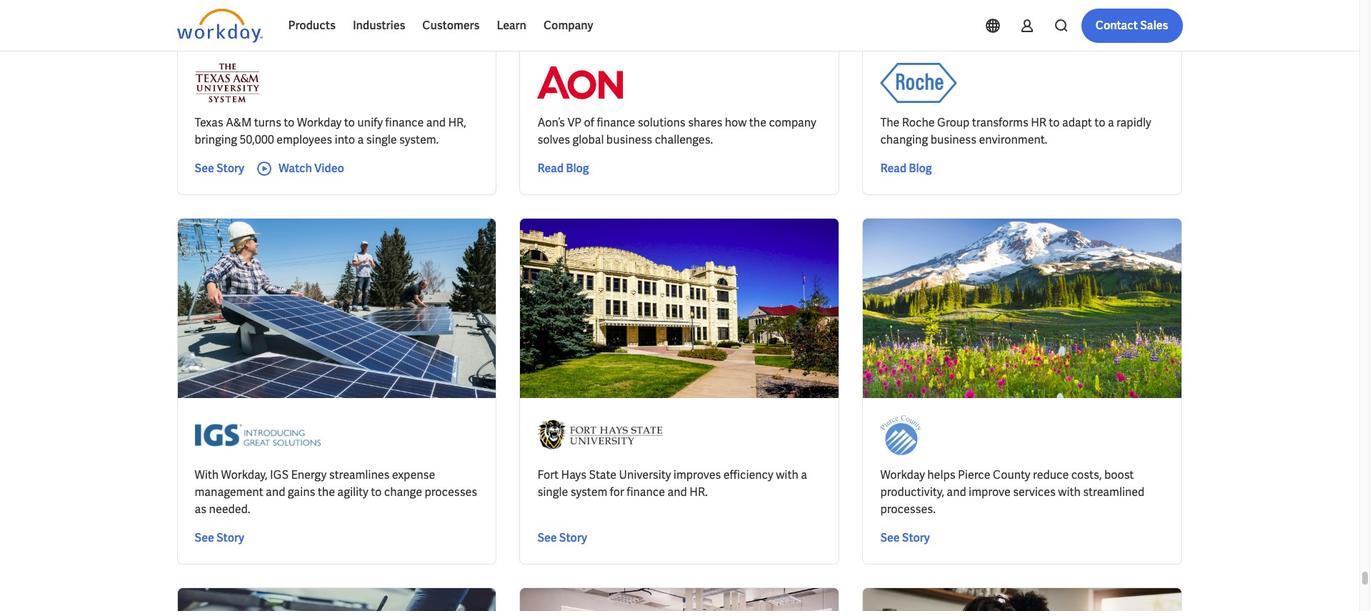 Task type: locate. For each thing, give the bounding box(es) containing it.
industry button
[[253, 8, 331, 36]]

business down group
[[931, 132, 977, 147]]

0 vertical spatial a
[[1109, 115, 1115, 130]]

products
[[288, 18, 336, 33]]

0 horizontal spatial workday
[[297, 115, 342, 130]]

blog
[[566, 161, 589, 176], [909, 161, 932, 176]]

to right agility
[[371, 484, 382, 499]]

2 read from the left
[[881, 161, 907, 176]]

read blog link for global
[[538, 160, 589, 177]]

adapt
[[1063, 115, 1093, 130]]

see down processes.
[[881, 530, 900, 545]]

fort hays state university image
[[538, 415, 664, 455]]

read blog down changing
[[881, 161, 932, 176]]

the
[[750, 115, 767, 130], [318, 484, 335, 499]]

1 read blog from the left
[[538, 161, 589, 176]]

workday,
[[221, 467, 268, 482]]

1 horizontal spatial workday
[[881, 467, 926, 482]]

workday
[[297, 115, 342, 130], [881, 467, 926, 482]]

fort hays state university improves efficiency with a single system for finance and hr.
[[538, 467, 808, 499]]

finance right of
[[597, 115, 636, 130]]

rapidly
[[1117, 115, 1152, 130]]

see down as
[[195, 530, 214, 545]]

business inside the roche group transforms hr to adapt to a rapidly changing business environment.
[[931, 132, 977, 147]]

1 vertical spatial single
[[538, 484, 568, 499]]

learn button
[[488, 9, 535, 43]]

and down igs
[[266, 484, 285, 499]]

read blog down solves
[[538, 161, 589, 176]]

see for workday helps pierce county reduce costs, boost productivity, and improve services with streamlined processes.
[[881, 530, 900, 545]]

0 horizontal spatial business
[[607, 132, 653, 147]]

vp
[[568, 115, 582, 130]]

to
[[284, 115, 295, 130], [344, 115, 355, 130], [1050, 115, 1060, 130], [1095, 115, 1106, 130], [371, 484, 382, 499]]

1 horizontal spatial read
[[881, 161, 907, 176]]

50,000
[[240, 132, 274, 147]]

a left rapidly
[[1109, 115, 1115, 130]]

environment.
[[980, 132, 1048, 147]]

outcome
[[396, 16, 439, 29]]

watch video link
[[256, 160, 344, 177]]

2 read blog from the left
[[881, 161, 932, 176]]

with inside fort hays state university improves efficiency with a single system for finance and hr.
[[776, 467, 799, 482]]

0 horizontal spatial blog
[[566, 161, 589, 176]]

see
[[195, 161, 214, 176], [195, 530, 214, 545], [538, 530, 557, 545], [881, 530, 900, 545]]

1 business from the left
[[607, 132, 653, 147]]

0 horizontal spatial read blog
[[538, 161, 589, 176]]

0 vertical spatial with
[[776, 467, 799, 482]]

and
[[427, 115, 446, 130], [266, 484, 285, 499], [668, 484, 688, 499], [947, 484, 967, 499]]

blog down changing
[[909, 161, 932, 176]]

needed.
[[209, 502, 250, 517]]

story down 'system' on the bottom left of page
[[560, 530, 588, 545]]

business down solutions
[[607, 132, 653, 147]]

company button
[[535, 9, 602, 43]]

see down bringing
[[195, 161, 214, 176]]

a
[[1109, 115, 1115, 130], [358, 132, 364, 147], [801, 467, 808, 482]]

the right how
[[750, 115, 767, 130]]

0 vertical spatial workday
[[297, 115, 342, 130]]

read
[[538, 161, 564, 176], [881, 161, 907, 176]]

workday up the employees
[[297, 115, 342, 130]]

workday up productivity,
[[881, 467, 926, 482]]

1 vertical spatial the
[[318, 484, 335, 499]]

employees
[[277, 132, 333, 147]]

a inside the roche group transforms hr to adapt to a rapidly changing business environment.
[[1109, 115, 1115, 130]]

workday helps pierce county reduce costs, boost productivity, and improve services with streamlined processes.
[[881, 467, 1145, 517]]

interstate gas supply, inc. (igs) image
[[195, 415, 321, 455]]

finance inside texas a&m turns to workday to unify finance and hr, bringing 50,000 employees into a single system.
[[386, 115, 424, 130]]

2 horizontal spatial a
[[1109, 115, 1115, 130]]

and left hr.
[[668, 484, 688, 499]]

read blog link down solves
[[538, 160, 589, 177]]

how
[[725, 115, 747, 130]]

and down helps
[[947, 484, 967, 499]]

shares
[[688, 115, 723, 130]]

see story link down processes.
[[881, 530, 931, 547]]

efficiency
[[724, 467, 774, 482]]

sales
[[1141, 18, 1169, 33]]

read blog link down changing
[[881, 160, 932, 177]]

1 read blog link from the left
[[538, 160, 589, 177]]

see story for workday helps pierce county reduce costs, boost productivity, and improve services with streamlined processes.
[[881, 530, 931, 545]]

0 horizontal spatial the
[[318, 484, 335, 499]]

see story down 'system' on the bottom left of page
[[538, 530, 588, 545]]

1 vertical spatial workday
[[881, 467, 926, 482]]

see story link down 'system' on the bottom left of page
[[538, 530, 588, 547]]

the inside aon's vp of finance solutions shares how the company solves global business challenges.
[[750, 115, 767, 130]]

read blog for changing
[[881, 161, 932, 176]]

and inside with workday, igs energy streamlines expense management and gains the agility to change processes as needed.
[[266, 484, 285, 499]]

a right "efficiency"
[[801, 467, 808, 482]]

with right "efficiency"
[[776, 467, 799, 482]]

the down energy
[[318, 484, 335, 499]]

finance up system.
[[386, 115, 424, 130]]

read blog
[[538, 161, 589, 176], [881, 161, 932, 176]]

see story for with workday, igs energy streamlines expense management and gains the agility to change processes as needed.
[[195, 530, 244, 545]]

1 horizontal spatial blog
[[909, 161, 932, 176]]

see story down needed.
[[195, 530, 244, 545]]

with down costs,
[[1059, 484, 1081, 499]]

business inside aon's vp of finance solutions shares how the company solves global business challenges.
[[607, 132, 653, 147]]

f. hoffmann-la roche ltd image
[[881, 63, 958, 103]]

and left the hr,
[[427, 115, 446, 130]]

1 horizontal spatial the
[[750, 115, 767, 130]]

read down solves
[[538, 161, 564, 176]]

2 blog from the left
[[909, 161, 932, 176]]

1 blog from the left
[[566, 161, 589, 176]]

0 horizontal spatial read
[[538, 161, 564, 176]]

processes.
[[881, 502, 936, 517]]

hr,
[[448, 115, 467, 130]]

0 horizontal spatial read blog link
[[538, 160, 589, 177]]

finance inside fort hays state university improves efficiency with a single system for finance and hr.
[[627, 484, 666, 499]]

transforms
[[973, 115, 1029, 130]]

clear all
[[559, 16, 597, 29]]

customers
[[423, 18, 480, 33]]

see story down processes.
[[881, 530, 931, 545]]

single
[[366, 132, 397, 147], [538, 484, 568, 499]]

fort
[[538, 467, 559, 482]]

expense
[[392, 467, 435, 482]]

workday inside texas a&m turns to workday to unify finance and hr, bringing 50,000 employees into a single system.
[[297, 115, 342, 130]]

a right into
[[358, 132, 364, 147]]

clear
[[559, 16, 583, 29]]

story down processes.
[[903, 530, 931, 545]]

streamlined
[[1084, 484, 1145, 499]]

see story link for with workday, igs energy streamlines expense management and gains the agility to change processes as needed.
[[195, 530, 244, 547]]

read blog link
[[538, 160, 589, 177], [881, 160, 932, 177]]

see story link down needed.
[[195, 530, 244, 547]]

story
[[217, 161, 244, 176], [217, 530, 244, 545], [560, 530, 588, 545], [903, 530, 931, 545]]

read blog link for changing
[[881, 160, 932, 177]]

single down unify
[[366, 132, 397, 147]]

1 horizontal spatial business
[[931, 132, 977, 147]]

business
[[607, 132, 653, 147], [931, 132, 977, 147]]

watch
[[279, 161, 312, 176]]

0 horizontal spatial a
[[358, 132, 364, 147]]

to inside with workday, igs energy streamlines expense management and gains the agility to change processes as needed.
[[371, 484, 382, 499]]

pierce
[[959, 467, 991, 482]]

blog down global
[[566, 161, 589, 176]]

1 vertical spatial with
[[1059, 484, 1081, 499]]

0 vertical spatial the
[[750, 115, 767, 130]]

2 read blog link from the left
[[881, 160, 932, 177]]

video
[[315, 161, 344, 176]]

1 vertical spatial a
[[358, 132, 364, 147]]

1 horizontal spatial read blog
[[881, 161, 932, 176]]

finance down "university"
[[627, 484, 666, 499]]

0 vertical spatial single
[[366, 132, 397, 147]]

see story link
[[195, 160, 244, 177], [195, 530, 244, 547], [538, 530, 588, 547], [881, 530, 931, 547]]

1 horizontal spatial read blog link
[[881, 160, 932, 177]]

0 horizontal spatial single
[[366, 132, 397, 147]]

aon's vp of finance solutions shares how the company solves global business challenges.
[[538, 115, 817, 147]]

story down needed.
[[217, 530, 244, 545]]

0 horizontal spatial with
[[776, 467, 799, 482]]

energy
[[291, 467, 327, 482]]

blog for changing
[[909, 161, 932, 176]]

2 vertical spatial a
[[801, 467, 808, 482]]

see story down bringing
[[195, 161, 244, 176]]

see story link down bringing
[[195, 160, 244, 177]]

read down changing
[[881, 161, 907, 176]]

read blog for global
[[538, 161, 589, 176]]

more
[[490, 16, 514, 29]]

2 business from the left
[[931, 132, 977, 147]]

see story
[[195, 161, 244, 176], [195, 530, 244, 545], [538, 530, 588, 545], [881, 530, 931, 545]]

a inside fort hays state university improves efficiency with a single system for finance and hr.
[[801, 467, 808, 482]]

finance inside aon's vp of finance solutions shares how the company solves global business challenges.
[[597, 115, 636, 130]]

see down fort
[[538, 530, 557, 545]]

to right hr
[[1050, 115, 1060, 130]]

with
[[776, 467, 799, 482], [1059, 484, 1081, 499]]

1 horizontal spatial a
[[801, 467, 808, 482]]

single down fort
[[538, 484, 568, 499]]

1 read from the left
[[538, 161, 564, 176]]

1 horizontal spatial single
[[538, 484, 568, 499]]

with workday, igs energy streamlines expense management and gains the agility to change processes as needed.
[[195, 467, 478, 517]]

agility
[[338, 484, 369, 499]]

1 horizontal spatial with
[[1059, 484, 1081, 499]]

costs,
[[1072, 467, 1103, 482]]



Task type: describe. For each thing, give the bounding box(es) containing it.
business outcome button
[[342, 8, 468, 36]]

topic
[[188, 16, 213, 29]]

solutions
[[638, 115, 686, 130]]

as
[[195, 502, 207, 517]]

story for fort hays state university improves efficiency with a single system for finance and hr.
[[560, 530, 588, 545]]

group
[[938, 115, 970, 130]]

industry
[[264, 16, 302, 29]]

gains
[[288, 484, 315, 499]]

igs
[[270, 467, 289, 482]]

industries button
[[344, 9, 414, 43]]

the
[[881, 115, 900, 130]]

company
[[544, 18, 594, 33]]

all
[[585, 16, 597, 29]]

of
[[584, 115, 595, 130]]

system
[[571, 484, 608, 499]]

go to the homepage image
[[177, 9, 263, 43]]

hays
[[562, 467, 587, 482]]

into
[[335, 132, 355, 147]]

county
[[994, 467, 1031, 482]]

see for with workday, igs energy streamlines expense management and gains the agility to change processes as needed.
[[195, 530, 214, 545]]

roche
[[903, 115, 935, 130]]

see story for fort hays state university improves efficiency with a single system for finance and hr.
[[538, 530, 588, 545]]

bringing
[[195, 132, 237, 147]]

customers button
[[414, 9, 488, 43]]

reduce
[[1034, 467, 1070, 482]]

change
[[384, 484, 422, 499]]

processes
[[425, 484, 478, 499]]

boost
[[1105, 467, 1135, 482]]

Search Customer Stories text field
[[980, 9, 1155, 34]]

business
[[354, 16, 395, 29]]

see story link for fort hays state university improves efficiency with a single system for finance and hr.
[[538, 530, 588, 547]]

more button
[[479, 8, 543, 36]]

learn
[[497, 18, 527, 33]]

a&m
[[226, 115, 252, 130]]

business for transforms
[[931, 132, 977, 147]]

improves
[[674, 467, 721, 482]]

story for with workday, igs energy streamlines expense management and gains the agility to change processes as needed.
[[217, 530, 244, 545]]

university
[[619, 467, 672, 482]]

contact sales
[[1096, 18, 1169, 33]]

business outcome
[[354, 16, 439, 29]]

helps
[[928, 467, 956, 482]]

story for workday helps pierce county reduce costs, boost productivity, and improve services with streamlined processes.
[[903, 530, 931, 545]]

hr.
[[690, 484, 708, 499]]

single inside texas a&m turns to workday to unify finance and hr, bringing 50,000 employees into a single system.
[[366, 132, 397, 147]]

see for fort hays state university improves efficiency with a single system for finance and hr.
[[538, 530, 557, 545]]

to right adapt
[[1095, 115, 1106, 130]]

read for the roche group transforms hr to adapt to a rapidly changing business environment.
[[881, 161, 907, 176]]

productivity,
[[881, 484, 945, 499]]

products button
[[280, 9, 344, 43]]

the texas a&m university system image
[[195, 63, 260, 103]]

changing
[[881, 132, 929, 147]]

and inside texas a&m turns to workday to unify finance and hr, bringing 50,000 employees into a single system.
[[427, 115, 446, 130]]

topic button
[[177, 8, 241, 36]]

company
[[769, 115, 817, 130]]

industries
[[353, 18, 406, 33]]

texas a&m turns to workday to unify finance and hr, bringing 50,000 employees into a single system.
[[195, 115, 467, 147]]

state
[[589, 467, 617, 482]]

aon's
[[538, 115, 565, 130]]

management
[[195, 484, 264, 499]]

contact sales link
[[1082, 9, 1183, 43]]

challenges.
[[655, 132, 713, 147]]

aon service corporation image
[[538, 63, 624, 103]]

workday inside workday helps pierce county reduce costs, boost productivity, and improve services with streamlined processes.
[[881, 467, 926, 482]]

blog for global
[[566, 161, 589, 176]]

a inside texas a&m turns to workday to unify finance and hr, bringing 50,000 employees into a single system.
[[358, 132, 364, 147]]

improve
[[969, 484, 1011, 499]]

the roche group transforms hr to adapt to a rapidly changing business environment.
[[881, 115, 1152, 147]]

services
[[1014, 484, 1056, 499]]

with
[[195, 467, 219, 482]]

for
[[610, 484, 625, 499]]

to up into
[[344, 115, 355, 130]]

with inside workday helps pierce county reduce costs, boost productivity, and improve services with streamlined processes.
[[1059, 484, 1081, 499]]

solves
[[538, 132, 570, 147]]

texas
[[195, 115, 223, 130]]

read for aon's vp of finance solutions shares how the company solves global business challenges.
[[538, 161, 564, 176]]

business for finance
[[607, 132, 653, 147]]

unify
[[358, 115, 383, 130]]

story down bringing
[[217, 161, 244, 176]]

and inside workday helps pierce county reduce costs, boost productivity, and improve services with streamlined processes.
[[947, 484, 967, 499]]

the inside with workday, igs energy streamlines expense management and gains the agility to change processes as needed.
[[318, 484, 335, 499]]

hr
[[1032, 115, 1047, 130]]

pierce county image
[[881, 415, 922, 455]]

streamlines
[[329, 467, 390, 482]]

see story link for workday helps pierce county reduce costs, boost productivity, and improve services with streamlined processes.
[[881, 530, 931, 547]]

contact
[[1096, 18, 1139, 33]]

and inside fort hays state university improves efficiency with a single system for finance and hr.
[[668, 484, 688, 499]]

clear all button
[[555, 8, 601, 36]]

turns
[[254, 115, 281, 130]]

system.
[[400, 132, 439, 147]]

to right turns
[[284, 115, 295, 130]]

global
[[573, 132, 604, 147]]

watch video
[[279, 161, 344, 176]]

single inside fort hays state university improves efficiency with a single system for finance and hr.
[[538, 484, 568, 499]]



Task type: vqa. For each thing, say whether or not it's contained in the screenshot.


